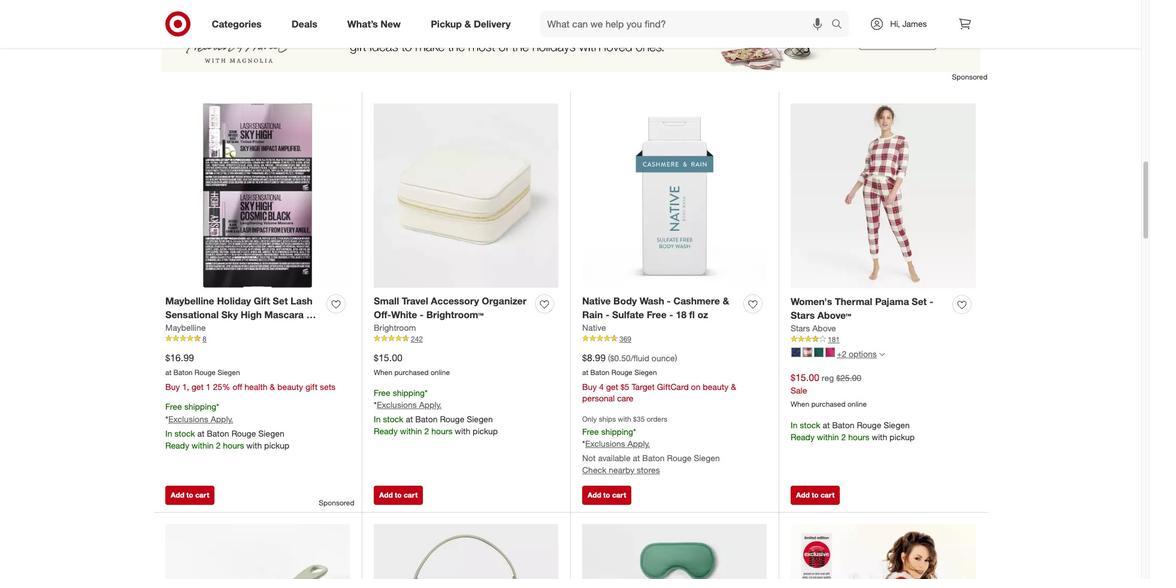 Task type: vqa. For each thing, say whether or not it's contained in the screenshot.
classic inside GREAT PARTY GAME: Add fun to a party by bringing out the Jenga game! This classic block stacking game is easy to learn, and makes a great birthday or holiday gift for adults and kids 6 and up
no



Task type: locate. For each thing, give the bounding box(es) containing it.
native body wash - cashmere & rain - sulfate free - 18 fl oz link
[[582, 295, 739, 322]]

& inside maybelline holiday gift set lash sensational sky high mascara & tinted primer - 2pc
[[306, 309, 313, 321]]

& down lash
[[306, 309, 313, 321]]

baton down '$15.00 reg $25.00 sale when purchased online'
[[832, 421, 855, 431]]

giftcard
[[657, 382, 689, 392]]

shipping down 1
[[184, 402, 216, 413]]

options
[[849, 349, 877, 359]]

baton up the 1,
[[173, 368, 193, 377]]

shipping down the ships
[[601, 427, 633, 437]]

0 vertical spatial native
[[582, 295, 611, 307]]

1 horizontal spatial purchased
[[812, 400, 846, 409]]

1 vertical spatial stars
[[791, 323, 810, 334]]

stock down the 1,
[[175, 429, 195, 439]]

2 horizontal spatial pickup
[[890, 433, 915, 443]]

fl
[[689, 309, 695, 321]]

thermal
[[835, 296, 873, 308]]

with
[[618, 415, 631, 424], [455, 427, 470, 437], [872, 433, 887, 443], [246, 441, 262, 451]]

6" enameled cast iron skillet - figmint™ image
[[165, 525, 350, 580], [165, 525, 350, 580]]

set
[[273, 295, 288, 307], [912, 296, 927, 308]]

0 horizontal spatial exclusions apply. button
[[168, 414, 233, 426]]

2 horizontal spatial stock
[[800, 421, 821, 431]]

-
[[667, 295, 671, 307], [930, 296, 934, 308], [420, 309, 424, 321], [606, 309, 610, 321], [669, 309, 673, 321], [230, 323, 234, 335]]

at
[[165, 368, 171, 377], [582, 368, 589, 377], [406, 415, 413, 425], [823, 421, 830, 431], [197, 429, 205, 439], [633, 454, 640, 464]]

all colors + 2 more colors element
[[879, 351, 885, 358]]

2 vertical spatial exclusions
[[585, 439, 625, 450]]

rouge
[[195, 368, 216, 377], [612, 368, 633, 377], [440, 415, 465, 425], [857, 421, 882, 431], [232, 429, 256, 439], [667, 454, 692, 464]]

mariah carey - merry christmas (target exclusive, vinyl) image
[[791, 525, 976, 580], [791, 525, 976, 580]]

apply. inside only ships with $35 orders free shipping * * exclusions apply. not available at baton rouge siegen check nearby stores
[[628, 439, 650, 450]]

shipping down $15.00 when purchased online
[[393, 388, 425, 398]]

1,
[[182, 382, 189, 392]]

2
[[424, 427, 429, 437], [841, 433, 846, 443], [216, 441, 221, 451]]

1 horizontal spatial beauty
[[703, 382, 729, 392]]

1 vertical spatial sponsored
[[319, 499, 354, 508]]

blue image
[[791, 348, 801, 358]]

sponsored
[[952, 72, 988, 81], [319, 499, 354, 508]]

add
[[171, 491, 184, 500], [379, 491, 393, 500], [588, 491, 601, 500], [796, 491, 810, 500]]

& inside $16.99 at baton rouge siegen buy 1, get 1 25% off health & beauty gift sets
[[270, 382, 275, 392]]

on
[[691, 382, 701, 392]]

2 vertical spatial shipping
[[601, 427, 633, 437]]

apply. down 25%
[[211, 415, 233, 425]]

free inside native body wash - cashmere & rain - sulfate free - 18 fl oz
[[647, 309, 667, 321]]

within
[[400, 427, 422, 437], [817, 433, 839, 443], [192, 441, 214, 451]]

0 horizontal spatial hours
[[223, 441, 244, 451]]

maybelline for maybelline
[[165, 323, 206, 333]]

1 add to cart button from the left
[[165, 486, 215, 506]]

0 horizontal spatial apply.
[[211, 415, 233, 425]]

exclusions apply. button up the available
[[585, 439, 650, 451]]

242 link
[[374, 334, 558, 345]]

accessory
[[431, 295, 479, 307]]

- inside maybelline holiday gift set lash sensational sky high mascara & tinted primer - 2pc
[[230, 323, 234, 335]]

1 add to cart from the left
[[171, 491, 209, 500]]

set right pajama
[[912, 296, 927, 308]]

purchased down 242
[[395, 368, 429, 377]]

at inside in stock at  baton rouge siegen ready within 2 hours with pickup
[[823, 421, 830, 431]]

1 stars from the top
[[791, 310, 815, 322]]

native link
[[582, 322, 606, 334]]

1 vertical spatial apply.
[[211, 415, 233, 425]]

1 vertical spatial purchased
[[812, 400, 846, 409]]

*
[[425, 388, 428, 398], [374, 400, 377, 411], [216, 402, 219, 413], [165, 415, 168, 425], [633, 427, 636, 437], [582, 439, 585, 450]]

1 vertical spatial exclusions
[[168, 415, 208, 425]]

in inside in stock at  baton rouge siegen ready within 2 hours with pickup
[[791, 421, 798, 431]]

at inside $16.99 at baton rouge siegen buy 1, get 1 25% off health & beauty gift sets
[[165, 368, 171, 377]]

ready inside in stock at  baton rouge siegen ready within 2 hours with pickup
[[791, 433, 815, 443]]

small travel accessory organizer off-white - brightroom™
[[374, 295, 527, 321]]

1 horizontal spatial hours
[[431, 427, 453, 437]]

baton down 25%
[[207, 429, 229, 439]]

with inside in stock at  baton rouge siegen ready within 2 hours with pickup
[[872, 433, 887, 443]]

in
[[374, 415, 381, 425], [791, 421, 798, 431], [165, 429, 172, 439]]

free shipping * * exclusions apply. in stock at  baton rouge siegen ready within 2 hours with pickup down $15.00 when purchased online
[[374, 388, 498, 437]]

set inside maybelline holiday gift set lash sensational sky high mascara & tinted primer - 2pc
[[273, 295, 288, 307]]

purchased
[[395, 368, 429, 377], [812, 400, 846, 409]]

add for $8.99
[[588, 491, 601, 500]]

exclusions down $15.00 when purchased online
[[377, 400, 417, 411]]

0 horizontal spatial purchased
[[395, 368, 429, 377]]

$15.00 reg $25.00 sale when purchased online
[[791, 372, 867, 409]]

travel
[[402, 295, 428, 307]]

$15.00 when purchased online
[[374, 352, 450, 377]]

native body wash - cashmere & rain - sulfate free - 18 fl oz image
[[582, 103, 767, 288], [582, 103, 767, 288]]

2 horizontal spatial shipping
[[601, 427, 633, 437]]

apply.
[[419, 400, 442, 411], [211, 415, 233, 425], [628, 439, 650, 450]]

2 horizontal spatial within
[[817, 433, 839, 443]]

2 vertical spatial apply.
[[628, 439, 650, 450]]

brightroom
[[374, 323, 416, 333]]

delivery
[[474, 18, 511, 30]]

add to cart button
[[165, 486, 215, 506], [374, 486, 423, 506], [582, 486, 632, 506], [791, 486, 840, 506]]

369 link
[[582, 334, 767, 345]]

0 vertical spatial maybelline
[[165, 295, 214, 307]]

beauty left gift
[[277, 382, 303, 392]]

What can we help you find? suggestions appear below search field
[[540, 11, 835, 37]]

$0.50
[[610, 353, 631, 364]]

stars above link
[[791, 323, 836, 335]]

add to cart for $15.00
[[379, 491, 418, 500]]

1 buy from the left
[[165, 382, 180, 392]]

1 horizontal spatial free shipping * * exclusions apply. in stock at  baton rouge siegen ready within 2 hours with pickup
[[374, 388, 498, 437]]

2 vertical spatial exclusions apply. button
[[585, 439, 650, 451]]

& right cashmere
[[723, 295, 729, 307]]

- right wash
[[667, 295, 671, 307]]

small travel accessory organizer off-white - brightroom™ link
[[374, 295, 530, 322]]

oz
[[698, 309, 708, 321]]

- down travel
[[420, 309, 424, 321]]

native up rain
[[582, 295, 611, 307]]

0 vertical spatial $15.00
[[374, 352, 403, 364]]

baton inside only ships with $35 orders free shipping * * exclusions apply. not available at baton rouge siegen check nearby stores
[[642, 454, 665, 464]]

free down wash
[[647, 309, 667, 321]]

buy left '4'
[[582, 382, 597, 392]]

1 vertical spatial when
[[791, 400, 810, 409]]

$15.00 down brightroom link
[[374, 352, 403, 364]]

exclusions up the available
[[585, 439, 625, 450]]

0 horizontal spatial shipping
[[184, 402, 216, 413]]

0 vertical spatial stars
[[791, 310, 815, 322]]

rouge inside in stock at  baton rouge siegen ready within 2 hours with pickup
[[857, 421, 882, 431]]

1 to from the left
[[186, 491, 193, 500]]

beauty inside $8.99 ( $0.50 /fluid ounce ) at baton rouge siegen buy 4 get $5 target giftcard on beauty & personal care
[[703, 382, 729, 392]]

off
[[233, 382, 242, 392]]

pink image
[[826, 348, 835, 358]]

stars inside 'women's thermal pajama set - stars above™'
[[791, 310, 815, 322]]

exclusions
[[377, 400, 417, 411], [168, 415, 208, 425], [585, 439, 625, 450]]

1 vertical spatial exclusions apply. button
[[168, 414, 233, 426]]

apply. down the $35
[[628, 439, 650, 450]]

set for lash
[[273, 295, 288, 307]]

1 cart from the left
[[195, 491, 209, 500]]

1 horizontal spatial apply.
[[419, 400, 442, 411]]

maybelline down sensational on the bottom left of page
[[165, 323, 206, 333]]

4 add to cart button from the left
[[791, 486, 840, 506]]

2 horizontal spatial exclusions
[[585, 439, 625, 450]]

2 maybelline from the top
[[165, 323, 206, 333]]

get right '4'
[[606, 382, 618, 392]]

set inside 'women's thermal pajama set - stars above™'
[[912, 296, 927, 308]]

lash
[[291, 295, 313, 307]]

apply. down $15.00 when purchased online
[[419, 400, 442, 411]]

0 horizontal spatial free shipping * * exclusions apply. in stock at  baton rouge siegen ready within 2 hours with pickup
[[165, 402, 289, 451]]

when down "sale"
[[791, 400, 810, 409]]

online down $25.00
[[848, 400, 867, 409]]

&
[[465, 18, 471, 30], [723, 295, 729, 307], [306, 309, 313, 321], [270, 382, 275, 392], [731, 382, 736, 392]]

get left 1
[[192, 382, 204, 392]]

mascara
[[264, 309, 304, 321]]

maybelline up sensational on the bottom left of page
[[165, 295, 214, 307]]

1 horizontal spatial sponsored
[[952, 72, 988, 81]]

native down rain
[[582, 323, 606, 333]]

maybelline holiday gift set lash sensational sky high mascara & tinted primer - 2pc
[[165, 295, 313, 335]]

1 horizontal spatial set
[[912, 296, 927, 308]]

maybelline
[[165, 295, 214, 307], [165, 323, 206, 333]]

pickup
[[431, 18, 462, 30]]

181 link
[[791, 335, 976, 345]]

1 beauty from the left
[[277, 382, 303, 392]]

2 cart from the left
[[404, 491, 418, 500]]

1 vertical spatial native
[[582, 323, 606, 333]]

free down $16.99
[[165, 402, 182, 413]]

$15.00 up "sale"
[[791, 372, 820, 384]]

1 add from the left
[[171, 491, 184, 500]]

- right rain
[[606, 309, 610, 321]]

- right pajama
[[930, 296, 934, 308]]

1 vertical spatial online
[[848, 400, 867, 409]]

3 to from the left
[[603, 491, 610, 500]]

1 horizontal spatial shipping
[[393, 388, 425, 398]]

1 vertical spatial shipping
[[184, 402, 216, 413]]

add to cart button for $15.00
[[374, 486, 423, 506]]

cream image
[[803, 348, 812, 358]]

1 native from the top
[[582, 295, 611, 307]]

2 horizontal spatial ready
[[791, 433, 815, 443]]

siegen
[[218, 368, 240, 377], [635, 368, 657, 377], [467, 415, 493, 425], [884, 421, 910, 431], [258, 429, 284, 439], [694, 454, 720, 464]]

3 add to cart button from the left
[[582, 486, 632, 506]]

0 horizontal spatial buy
[[165, 382, 180, 392]]

2 horizontal spatial in
[[791, 421, 798, 431]]

sulfate
[[612, 309, 644, 321]]

get
[[192, 382, 204, 392], [606, 382, 618, 392]]

2 stars from the top
[[791, 323, 810, 334]]

pajama
[[875, 296, 909, 308]]

with inside only ships with $35 orders free shipping * * exclusions apply. not available at baton rouge siegen check nearby stores
[[618, 415, 631, 424]]

primer
[[197, 323, 227, 335]]

$15.00 for when
[[374, 352, 403, 364]]

2 buy from the left
[[582, 382, 597, 392]]

stars down women's
[[791, 310, 815, 322]]

2 horizontal spatial 2
[[841, 433, 846, 443]]

1
[[206, 382, 211, 392]]

$15.00 inside $15.00 when purchased online
[[374, 352, 403, 364]]

0 vertical spatial online
[[431, 368, 450, 377]]

all colors + 2 more colors image
[[879, 352, 885, 358]]

0 horizontal spatial within
[[192, 441, 214, 451]]

women's thermal pajama set - stars above™ image
[[791, 103, 976, 288], [791, 103, 976, 288]]

health
[[245, 382, 268, 392]]

shipping for "exclusions apply." button to the middle
[[393, 388, 425, 398]]

0 horizontal spatial online
[[431, 368, 450, 377]]

baton down $15.00 when purchased online
[[415, 415, 438, 425]]

baton
[[173, 368, 193, 377], [590, 368, 610, 377], [415, 415, 438, 425], [832, 421, 855, 431], [207, 429, 229, 439], [642, 454, 665, 464]]

0 vertical spatial exclusions
[[377, 400, 417, 411]]

1 horizontal spatial get
[[606, 382, 618, 392]]

online down the 242 link
[[431, 368, 450, 377]]

set up "mascara"
[[273, 295, 288, 307]]

0 horizontal spatial exclusions
[[168, 415, 208, 425]]

2 add from the left
[[379, 491, 393, 500]]

2 horizontal spatial exclusions apply. button
[[585, 439, 650, 451]]

0 vertical spatial exclusions apply. button
[[377, 400, 442, 412]]

0 vertical spatial purchased
[[395, 368, 429, 377]]

1 get from the left
[[192, 382, 204, 392]]

& inside $8.99 ( $0.50 /fluid ounce ) at baton rouge siegen buy 4 get $5 target giftcard on beauty & personal care
[[731, 382, 736, 392]]

0 horizontal spatial beauty
[[277, 382, 303, 392]]

0 vertical spatial shipping
[[393, 388, 425, 398]]

+2 options
[[837, 349, 877, 359]]

2 add to cart button from the left
[[374, 486, 423, 506]]

stock down $15.00 when purchased online
[[383, 415, 404, 425]]

at inside only ships with $35 orders free shipping * * exclusions apply. not available at baton rouge siegen check nearby stores
[[633, 454, 640, 464]]

& right health
[[270, 382, 275, 392]]

small travel accessory organizer off-white - brightroom™ image
[[374, 103, 558, 288], [374, 103, 558, 288]]

2pc neck pillow & sleep mask set - open story™️ image
[[582, 525, 767, 580], [582, 525, 767, 580]]

1 horizontal spatial when
[[791, 400, 810, 409]]

$15.00 inside '$15.00 reg $25.00 sale when purchased online'
[[791, 372, 820, 384]]

hours inside in stock at  baton rouge siegen ready within 2 hours with pickup
[[848, 433, 870, 443]]

2 native from the top
[[582, 323, 606, 333]]

stars left above
[[791, 323, 810, 334]]

0 horizontal spatial set
[[273, 295, 288, 307]]

hi, james
[[890, 19, 927, 29]]

1 horizontal spatial $15.00
[[791, 372, 820, 384]]

3 cart from the left
[[612, 491, 626, 500]]

stars
[[791, 310, 815, 322], [791, 323, 810, 334]]

maybelline inside maybelline holiday gift set lash sensational sky high mascara & tinted primer - 2pc
[[165, 295, 214, 307]]

native inside native body wash - cashmere & rain - sulfate free - 18 fl oz
[[582, 295, 611, 307]]

baton inside $16.99 at baton rouge siegen buy 1, get 1 25% off health & beauty gift sets
[[173, 368, 193, 377]]

native
[[582, 295, 611, 307], [582, 323, 606, 333]]

free shipping * * exclusions apply. in stock at  baton rouge siegen ready within 2 hours with pickup down 25%
[[165, 402, 289, 451]]

maybelline holiday gift set lash sensational sky high mascara & tinted primer - 2pc image
[[165, 103, 350, 288], [165, 103, 350, 288]]

white
[[391, 309, 417, 321]]

mini flap satchel handbag - a new day™ image
[[374, 525, 558, 580], [374, 525, 558, 580]]

exclusions apply. button down 1
[[168, 414, 233, 426]]

baton up stores
[[642, 454, 665, 464]]

$35
[[633, 415, 645, 424]]

add for $15.00
[[379, 491, 393, 500]]

3 add from the left
[[588, 491, 601, 500]]

1 vertical spatial maybelline
[[165, 323, 206, 333]]

1 horizontal spatial online
[[848, 400, 867, 409]]

add for $16.99
[[171, 491, 184, 500]]

sensational
[[165, 309, 219, 321]]

2 beauty from the left
[[703, 382, 729, 392]]

0 horizontal spatial 2
[[216, 441, 221, 451]]

2 inside in stock at  baton rouge siegen ready within 2 hours with pickup
[[841, 433, 846, 443]]

exclusions down the 1,
[[168, 415, 208, 425]]

exclusions apply. button down $15.00 when purchased online
[[377, 400, 442, 412]]

(
[[608, 353, 610, 364]]

1 horizontal spatial buy
[[582, 382, 597, 392]]

to for $16.99
[[186, 491, 193, 500]]

purchased down 'reg'
[[812, 400, 846, 409]]

0 horizontal spatial get
[[192, 382, 204, 392]]

when down brightroom link
[[374, 368, 393, 377]]

stock
[[383, 415, 404, 425], [800, 421, 821, 431], [175, 429, 195, 439]]

high
[[241, 309, 262, 321]]

cart
[[195, 491, 209, 500], [404, 491, 418, 500], [612, 491, 626, 500], [821, 491, 835, 500]]

3 add to cart from the left
[[588, 491, 626, 500]]

& right on
[[731, 382, 736, 392]]

baton up '4'
[[590, 368, 610, 377]]

stock down "sale"
[[800, 421, 821, 431]]

181
[[828, 335, 840, 344]]

beauty right on
[[703, 382, 729, 392]]

free down the "only"
[[582, 427, 599, 437]]

2 to from the left
[[395, 491, 402, 500]]

2 horizontal spatial hours
[[848, 433, 870, 443]]

- left '2pc'
[[230, 323, 234, 335]]

25%
[[213, 382, 230, 392]]

add to cart button for $16.99
[[165, 486, 215, 506]]

free
[[647, 309, 667, 321], [374, 388, 390, 398], [165, 402, 182, 413], [582, 427, 599, 437]]

rouge inside $16.99 at baton rouge siegen buy 1, get 1 25% off health & beauty gift sets
[[195, 368, 216, 377]]

exclusions apply. button
[[377, 400, 442, 412], [168, 414, 233, 426], [585, 439, 650, 451]]

0 horizontal spatial $15.00
[[374, 352, 403, 364]]

buy inside $8.99 ( $0.50 /fluid ounce ) at baton rouge siegen buy 4 get $5 target giftcard on beauty & personal care
[[582, 382, 597, 392]]

0 horizontal spatial when
[[374, 368, 393, 377]]

& right the pickup
[[465, 18, 471, 30]]

2 add to cart from the left
[[379, 491, 418, 500]]

2 horizontal spatial apply.
[[628, 439, 650, 450]]

organizer
[[482, 295, 527, 307]]

buy left the 1,
[[165, 382, 180, 392]]

0 vertical spatial when
[[374, 368, 393, 377]]

1 vertical spatial $15.00
[[791, 372, 820, 384]]

pickup
[[473, 427, 498, 437], [890, 433, 915, 443], [264, 441, 289, 451]]

wash
[[640, 295, 664, 307]]

2 get from the left
[[606, 382, 618, 392]]

hours
[[431, 427, 453, 437], [848, 433, 870, 443], [223, 441, 244, 451]]

1 maybelline from the top
[[165, 295, 214, 307]]



Task type: describe. For each thing, give the bounding box(es) containing it.
when inside $15.00 when purchased online
[[374, 368, 393, 377]]

0 horizontal spatial ready
[[165, 441, 189, 451]]

- inside small travel accessory organizer off-white - brightroom™
[[420, 309, 424, 321]]

buy inside $16.99 at baton rouge siegen buy 1, get 1 25% off health & beauty gift sets
[[165, 382, 180, 392]]

brightroom™
[[426, 309, 484, 321]]

holiday
[[217, 295, 251, 307]]

get inside $8.99 ( $0.50 /fluid ounce ) at baton rouge siegen buy 4 get $5 target giftcard on beauty & personal care
[[606, 382, 618, 392]]

$8.99
[[582, 352, 606, 364]]

4 to from the left
[[812, 491, 819, 500]]

$16.99
[[165, 352, 194, 364]]

check
[[582, 466, 607, 476]]

off-
[[374, 309, 391, 321]]

8
[[203, 335, 207, 344]]

ships
[[599, 415, 616, 424]]

not
[[582, 454, 596, 464]]

sets
[[320, 382, 336, 392]]

- inside 'women's thermal pajama set - stars above™'
[[930, 296, 934, 308]]

rouge inside $8.99 ( $0.50 /fluid ounce ) at baton rouge siegen buy 4 get $5 target giftcard on beauty & personal care
[[612, 368, 633, 377]]

$15.00 for reg
[[791, 372, 820, 384]]

maybelline for maybelline holiday gift set lash sensational sky high mascara & tinted primer - 2pc
[[165, 295, 214, 307]]

stars above
[[791, 323, 836, 334]]

+2 options button
[[786, 345, 890, 364]]

care
[[617, 394, 634, 404]]

maybelline holiday gift set lash sensational sky high mascara & tinted primer - 2pc link
[[165, 295, 322, 335]]

body
[[614, 295, 637, 307]]

online inside '$15.00 reg $25.00 sale when purchased online'
[[848, 400, 867, 409]]

siegen inside only ships with $35 orders free shipping * * exclusions apply. not available at baton rouge siegen check nearby stores
[[694, 454, 720, 464]]

1 horizontal spatial stock
[[383, 415, 404, 425]]

gift
[[254, 295, 270, 307]]

0 horizontal spatial pickup
[[264, 441, 289, 451]]

add to cart for $8.99
[[588, 491, 626, 500]]

above
[[813, 323, 836, 334]]

only
[[582, 415, 597, 424]]

exclusions inside only ships with $35 orders free shipping * * exclusions apply. not available at baton rouge siegen check nearby stores
[[585, 439, 625, 450]]

& inside pickup & delivery link
[[465, 18, 471, 30]]

1 horizontal spatial in
[[374, 415, 381, 425]]

$5
[[621, 382, 630, 392]]

maybelline link
[[165, 322, 206, 334]]

stock inside in stock at  baton rouge siegen ready within 2 hours with pickup
[[800, 421, 821, 431]]

add to cart button for $8.99
[[582, 486, 632, 506]]

tinted
[[165, 323, 194, 335]]

cashmere
[[674, 295, 720, 307]]

1 horizontal spatial within
[[400, 427, 422, 437]]

4 add to cart from the left
[[796, 491, 835, 500]]

siegen inside in stock at  baton rouge siegen ready within 2 hours with pickup
[[884, 421, 910, 431]]

what's new link
[[337, 11, 416, 37]]

beauty inside $16.99 at baton rouge siegen buy 1, get 1 25% off health & beauty gift sets
[[277, 382, 303, 392]]

)
[[675, 353, 677, 364]]

242
[[411, 335, 423, 344]]

in stock at  baton rouge siegen ready within 2 hours with pickup
[[791, 421, 915, 443]]

0 horizontal spatial stock
[[175, 429, 195, 439]]

native for native body wash - cashmere & rain - sulfate free - 18 fl oz
[[582, 295, 611, 307]]

advertisement region
[[154, 4, 988, 72]]

what's
[[347, 18, 378, 30]]

reg
[[822, 373, 834, 383]]

18
[[676, 309, 687, 321]]

+2
[[837, 349, 847, 359]]

women's
[[791, 296, 832, 308]]

free down $15.00 when purchased online
[[374, 388, 390, 398]]

to for $8.99
[[603, 491, 610, 500]]

sky
[[221, 309, 238, 321]]

siegen inside $8.99 ( $0.50 /fluid ounce ) at baton rouge siegen buy 4 get $5 target giftcard on beauty & personal care
[[635, 368, 657, 377]]

0 horizontal spatial sponsored
[[319, 499, 354, 508]]

0 vertical spatial sponsored
[[952, 72, 988, 81]]

to for $15.00
[[395, 491, 402, 500]]

siegen inside $16.99 at baton rouge siegen buy 1, get 1 25% off health & beauty gift sets
[[218, 368, 240, 377]]

brightroom link
[[374, 322, 416, 334]]

available
[[598, 454, 631, 464]]

small
[[374, 295, 399, 307]]

ounce
[[652, 353, 675, 364]]

get inside $16.99 at baton rouge siegen buy 1, get 1 25% off health & beauty gift sets
[[192, 382, 204, 392]]

search
[[826, 19, 855, 31]]

4
[[599, 382, 604, 392]]

at inside $8.99 ( $0.50 /fluid ounce ) at baton rouge siegen buy 4 get $5 target giftcard on beauty & personal care
[[582, 368, 589, 377]]

1 horizontal spatial 2
[[424, 427, 429, 437]]

cart for $15.00
[[404, 491, 418, 500]]

4 cart from the left
[[821, 491, 835, 500]]

$16.99 at baton rouge siegen buy 1, get 1 25% off health & beauty gift sets
[[165, 352, 336, 392]]

purchased inside $15.00 when purchased online
[[395, 368, 429, 377]]

within inside in stock at  baton rouge siegen ready within 2 hours with pickup
[[817, 433, 839, 443]]

/fluid
[[631, 353, 649, 364]]

gift
[[306, 382, 318, 392]]

james
[[903, 19, 927, 29]]

orders
[[647, 415, 668, 424]]

women's thermal pajama set - stars above™
[[791, 296, 934, 322]]

free inside only ships with $35 orders free shipping * * exclusions apply. not available at baton rouge siegen check nearby stores
[[582, 427, 599, 437]]

free shipping * * exclusions apply. in stock at  baton rouge siegen ready within 2 hours with pickup for "exclusions apply." button to the middle
[[374, 388, 498, 437]]

search button
[[826, 11, 855, 40]]

369
[[620, 335, 632, 344]]

shipping inside only ships with $35 orders free shipping * * exclusions apply. not available at baton rouge siegen check nearby stores
[[601, 427, 633, 437]]

stores
[[637, 466, 660, 476]]

deals link
[[281, 11, 332, 37]]

set for -
[[912, 296, 927, 308]]

when inside '$15.00 reg $25.00 sale when purchased online'
[[791, 400, 810, 409]]

categories link
[[202, 11, 277, 37]]

deals
[[292, 18, 317, 30]]

hi,
[[890, 19, 900, 29]]

target
[[632, 382, 655, 392]]

add to cart for $16.99
[[171, 491, 209, 500]]

1 horizontal spatial ready
[[374, 427, 398, 437]]

2pc
[[236, 323, 253, 335]]

only ships with $35 orders free shipping * * exclusions apply. not available at baton rouge siegen check nearby stores
[[582, 415, 720, 476]]

online inside $15.00 when purchased online
[[431, 368, 450, 377]]

purchased inside '$15.00 reg $25.00 sale when purchased online'
[[812, 400, 846, 409]]

$8.99 ( $0.50 /fluid ounce ) at baton rouge siegen buy 4 get $5 target giftcard on beauty & personal care
[[582, 352, 736, 404]]

above™
[[818, 310, 852, 322]]

shipping for maybelline holiday gift set lash sensational sky high mascara & tinted primer - 2pc's "exclusions apply." button
[[184, 402, 216, 413]]

exclusions apply. button for native body wash - cashmere & rain - sulfate free - 18 fl oz
[[585, 439, 650, 451]]

new
[[381, 18, 401, 30]]

8 link
[[165, 334, 350, 345]]

4 add from the left
[[796, 491, 810, 500]]

baton inside in stock at  baton rouge siegen ready within 2 hours with pickup
[[832, 421, 855, 431]]

cart for $8.99
[[612, 491, 626, 500]]

sale
[[791, 386, 807, 396]]

1 horizontal spatial exclusions
[[377, 400, 417, 411]]

& inside native body wash - cashmere & rain - sulfate free - 18 fl oz
[[723, 295, 729, 307]]

pickup & delivery link
[[421, 11, 526, 37]]

women's thermal pajama set - stars above™ link
[[791, 295, 948, 323]]

rouge inside only ships with $35 orders free shipping * * exclusions apply. not available at baton rouge siegen check nearby stores
[[667, 454, 692, 464]]

exclusions apply. button for maybelline holiday gift set lash sensational sky high mascara & tinted primer - 2pc
[[168, 414, 233, 426]]

pickup inside in stock at  baton rouge siegen ready within 2 hours with pickup
[[890, 433, 915, 443]]

native body wash - cashmere & rain - sulfate free - 18 fl oz
[[582, 295, 729, 321]]

check nearby stores button
[[582, 465, 660, 477]]

0 horizontal spatial in
[[165, 429, 172, 439]]

$25.00
[[837, 373, 862, 383]]

pickup & delivery
[[431, 18, 511, 30]]

- left 18
[[669, 309, 673, 321]]

1 horizontal spatial exclusions apply. button
[[377, 400, 442, 412]]

0 vertical spatial apply.
[[419, 400, 442, 411]]

cart for $16.99
[[195, 491, 209, 500]]

categories
[[212, 18, 262, 30]]

rain
[[582, 309, 603, 321]]

native for native
[[582, 323, 606, 333]]

green image
[[814, 348, 824, 358]]

baton inside $8.99 ( $0.50 /fluid ounce ) at baton rouge siegen buy 4 get $5 target giftcard on beauty & personal care
[[590, 368, 610, 377]]

free shipping * * exclusions apply. in stock at  baton rouge siegen ready within 2 hours with pickup for maybelline holiday gift set lash sensational sky high mascara & tinted primer - 2pc's "exclusions apply." button
[[165, 402, 289, 451]]

1 horizontal spatial pickup
[[473, 427, 498, 437]]



